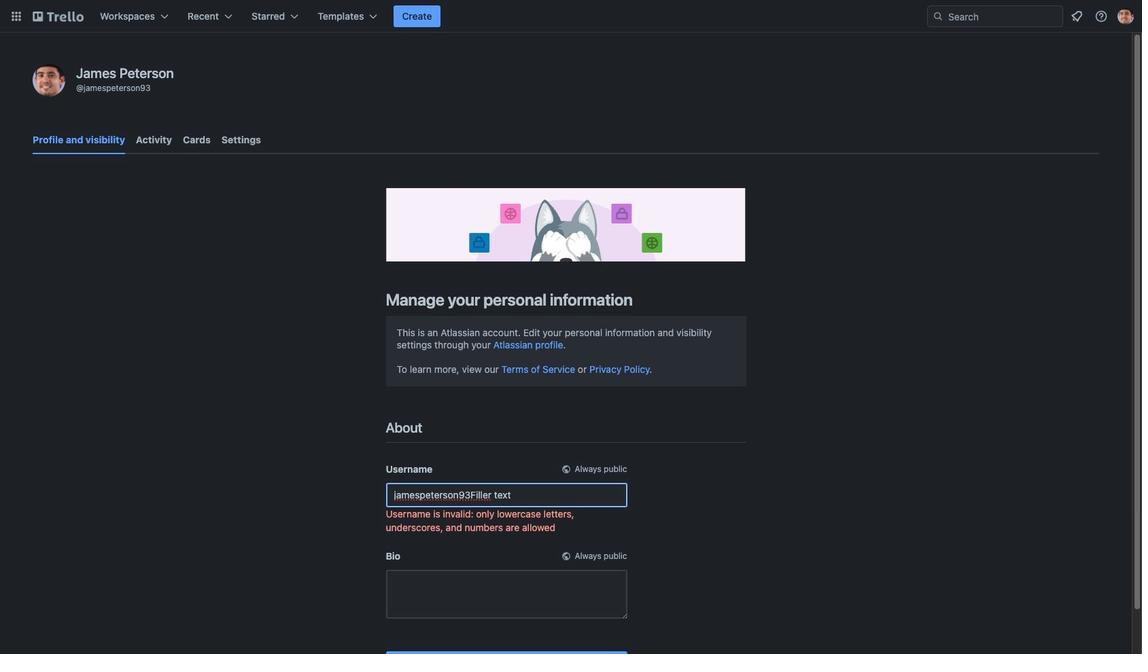 Task type: locate. For each thing, give the bounding box(es) containing it.
None text field
[[386, 483, 627, 508], [386, 570, 627, 619], [386, 483, 627, 508], [386, 570, 627, 619]]

james peterson (jamespeterson93) image right the open information menu icon at the top
[[1118, 8, 1134, 24]]

0 notifications image
[[1069, 8, 1085, 24]]

primary element
[[0, 0, 1142, 33]]

Search field
[[927, 5, 1063, 27]]

back to home image
[[33, 5, 84, 27]]

james peterson (jamespeterson93) image
[[1118, 8, 1134, 24], [33, 64, 65, 97]]

0 vertical spatial james peterson (jamespeterson93) image
[[1118, 8, 1134, 24]]

1 vertical spatial james peterson (jamespeterson93) image
[[33, 64, 65, 97]]

james peterson (jamespeterson93) image down back to home image
[[33, 64, 65, 97]]



Task type: describe. For each thing, give the bounding box(es) containing it.
search image
[[933, 11, 944, 22]]

0 horizontal spatial james peterson (jamespeterson93) image
[[33, 64, 65, 97]]

open information menu image
[[1094, 10, 1108, 23]]

1 horizontal spatial james peterson (jamespeterson93) image
[[1118, 8, 1134, 24]]



Task type: vqa. For each thing, say whether or not it's contained in the screenshot.
text box
yes



